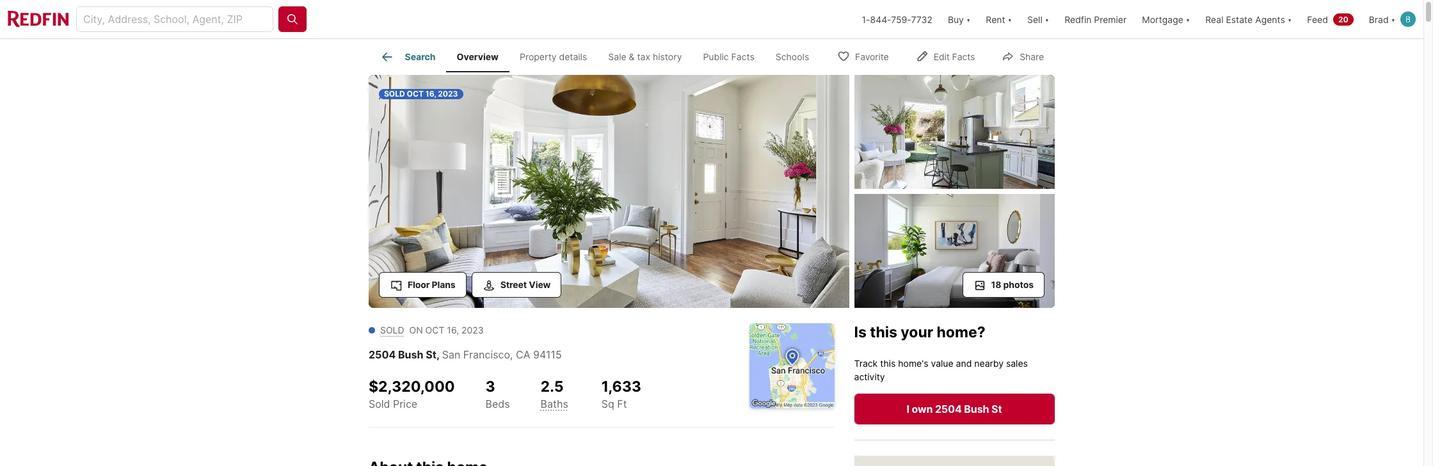 Task type: locate. For each thing, give the bounding box(es) containing it.
oct down search
[[407, 89, 424, 99]]

0 horizontal spatial bush
[[398, 348, 423, 361]]

18
[[991, 279, 1001, 290]]

this right track
[[881, 358, 896, 369]]

0 vertical spatial oct
[[407, 89, 424, 99]]

, left san
[[436, 348, 440, 361]]

bush down "nearby"
[[965, 403, 990, 416]]

francisco
[[463, 348, 510, 361]]

1 horizontal spatial bush
[[965, 403, 990, 416]]

City, Address, School, Agent, ZIP search field
[[76, 6, 273, 32]]

sold for sold on oct 16, 2023
[[380, 325, 404, 335]]

facts inside button
[[952, 51, 975, 62]]

1,633 sq ft
[[602, 378, 641, 410]]

0 vertical spatial sold
[[384, 89, 405, 99]]

&
[[629, 51, 635, 62]]

2504 bush st , san francisco , ca 94115
[[369, 348, 562, 361]]

1 vertical spatial 16,
[[447, 325, 459, 335]]

6 ▾ from the left
[[1391, 14, 1395, 25]]

2023
[[438, 89, 458, 99], [462, 325, 484, 335]]

1 horizontal spatial 2504
[[935, 403, 962, 416]]

▾ right agents
[[1288, 14, 1292, 25]]

1 ▾ from the left
[[966, 14, 971, 25]]

1 vertical spatial st
[[992, 403, 1002, 416]]

16, up san
[[447, 325, 459, 335]]

facts
[[952, 51, 975, 62], [731, 51, 755, 62]]

0 vertical spatial 16,
[[426, 89, 436, 99]]

street view button
[[472, 272, 562, 298]]

1 horizontal spatial facts
[[952, 51, 975, 62]]

sold
[[384, 89, 405, 99], [380, 325, 404, 335]]

overview
[[457, 51, 499, 62]]

bush down on
[[398, 348, 423, 361]]

1 vertical spatial this
[[881, 358, 896, 369]]

share
[[1020, 51, 1044, 62]]

0 horizontal spatial 2504
[[369, 348, 396, 361]]

1 horizontal spatial ,
[[510, 348, 513, 361]]

st
[[426, 348, 436, 361], [992, 403, 1002, 416]]

3
[[486, 378, 495, 396]]

sold left on
[[380, 325, 404, 335]]

▾ for mortgage ▾
[[1186, 14, 1190, 25]]

▾
[[966, 14, 971, 25], [1008, 14, 1012, 25], [1045, 14, 1049, 25], [1186, 14, 1190, 25], [1288, 14, 1292, 25], [1391, 14, 1395, 25]]

sell
[[1027, 14, 1043, 25]]

3 beds
[[486, 378, 510, 410]]

mortgage
[[1142, 14, 1183, 25]]

2 ▾ from the left
[[1008, 14, 1012, 25]]

2 , from the left
[[510, 348, 513, 361]]

0 horizontal spatial facts
[[731, 51, 755, 62]]

floor
[[408, 279, 430, 290]]

1 horizontal spatial st
[[992, 403, 1002, 416]]

1 , from the left
[[436, 348, 440, 361]]

sell ▾
[[1027, 14, 1049, 25]]

this right is
[[870, 323, 898, 341]]

▾ for sell ▾
[[1045, 14, 1049, 25]]

tab list
[[369, 39, 830, 72]]

▾ right rent
[[1008, 14, 1012, 25]]

oct right on
[[425, 325, 445, 335]]

favorite button
[[826, 43, 900, 69]]

sold oct 16, 2023 link
[[369, 75, 849, 310]]

16,
[[426, 89, 436, 99], [447, 325, 459, 335]]

0 horizontal spatial ,
[[436, 348, 440, 361]]

0 vertical spatial st
[[426, 348, 436, 361]]

1 horizontal spatial 2023
[[462, 325, 484, 335]]

2023 down overview tab
[[438, 89, 458, 99]]

brad ▾
[[1369, 14, 1395, 25]]

1 horizontal spatial oct
[[425, 325, 445, 335]]

track this home's value and nearby sales activity
[[855, 358, 1028, 383]]

mortgage ▾
[[1142, 14, 1190, 25]]

plans
[[432, 279, 456, 290]]

1 vertical spatial bush
[[965, 403, 990, 416]]

0 horizontal spatial oct
[[407, 89, 424, 99]]

▾ right sell
[[1045, 14, 1049, 25]]

bush inside button
[[965, 403, 990, 416]]

facts inside tab
[[731, 51, 755, 62]]

0 horizontal spatial 16,
[[426, 89, 436, 99]]

▾ for brad ▾
[[1391, 14, 1395, 25]]

real estate agents ▾ button
[[1198, 0, 1300, 38]]

2504 bush st, san francisco, ca 94115 image
[[369, 75, 849, 308], [855, 75, 1055, 189], [855, 194, 1055, 308]]

1 vertical spatial oct
[[425, 325, 445, 335]]

is
[[855, 323, 867, 341]]

this for your
[[870, 323, 898, 341]]

beds
[[486, 397, 510, 410]]

sold down search link
[[384, 89, 405, 99]]

3 ▾ from the left
[[1045, 14, 1049, 25]]

2504 inside button
[[935, 403, 962, 416]]

0 vertical spatial this
[[870, 323, 898, 341]]

1 vertical spatial 2504
[[935, 403, 962, 416]]

2.5
[[541, 378, 564, 396]]

1 vertical spatial sold
[[380, 325, 404, 335]]

facts right edit
[[952, 51, 975, 62]]

▾ right buy
[[966, 14, 971, 25]]

▾ right mortgage
[[1186, 14, 1190, 25]]

▾ for rent ▾
[[1008, 14, 1012, 25]]

▾ right brad
[[1391, 14, 1395, 25]]

sell ▾ button
[[1027, 0, 1049, 38]]

this inside track this home's value and nearby sales activity
[[881, 358, 896, 369]]

facts for public facts
[[731, 51, 755, 62]]

1 horizontal spatial 16,
[[447, 325, 459, 335]]

details
[[559, 51, 587, 62]]

buy ▾ button
[[948, 0, 971, 38]]

rent ▾
[[986, 14, 1012, 25]]

sold link
[[380, 325, 404, 335]]

this
[[870, 323, 898, 341], [881, 358, 896, 369]]

$2,320,000
[[369, 378, 455, 396]]

sold
[[369, 397, 390, 410]]

2504 right 'own'
[[935, 403, 962, 416]]

4 ▾ from the left
[[1186, 14, 1190, 25]]

estate
[[1226, 14, 1253, 25]]

on
[[409, 325, 423, 335]]

2504 down sold 'link'
[[369, 348, 396, 361]]

st down "nearby"
[[992, 403, 1002, 416]]

sold for sold oct 16, 2023
[[384, 89, 405, 99]]

, left ca
[[510, 348, 513, 361]]

history
[[653, 51, 682, 62]]

0 horizontal spatial 2023
[[438, 89, 458, 99]]

nearby
[[975, 358, 1004, 369]]

value
[[931, 358, 954, 369]]

,
[[436, 348, 440, 361], [510, 348, 513, 361]]

tab list containing search
[[369, 39, 830, 72]]

▾ for buy ▾
[[966, 14, 971, 25]]

overview tab
[[446, 42, 509, 72]]

rent ▾ button
[[986, 0, 1012, 38]]

street
[[500, 279, 527, 290]]

mortgage ▾ button
[[1142, 0, 1190, 38]]

oct
[[407, 89, 424, 99], [425, 325, 445, 335]]

sale & tax history tab
[[598, 42, 693, 72]]

facts right 'public'
[[731, 51, 755, 62]]

7732
[[911, 14, 933, 25]]

2504
[[369, 348, 396, 361], [935, 403, 962, 416]]

2023 up 2504 bush st , san francisco , ca 94115
[[462, 325, 484, 335]]

st left san
[[426, 348, 436, 361]]

brad
[[1369, 14, 1389, 25]]

16, down search
[[426, 89, 436, 99]]



Task type: describe. For each thing, give the bounding box(es) containing it.
sold on oct 16, 2023
[[380, 325, 484, 335]]

0 vertical spatial 2023
[[438, 89, 458, 99]]

public
[[703, 51, 729, 62]]

buy ▾
[[948, 14, 971, 25]]

sale
[[608, 51, 626, 62]]

home?
[[937, 323, 986, 341]]

edit facts button
[[905, 43, 986, 69]]

5 ▾ from the left
[[1288, 14, 1292, 25]]

0 vertical spatial bush
[[398, 348, 423, 361]]

edit
[[934, 51, 950, 62]]

baths link
[[541, 397, 568, 410]]

property details
[[520, 51, 587, 62]]

tax
[[637, 51, 650, 62]]

edit facts
[[934, 51, 975, 62]]

sq
[[602, 397, 614, 410]]

1-844-759-7732
[[862, 14, 933, 25]]

photos
[[1003, 279, 1034, 290]]

844-
[[870, 14, 891, 25]]

i
[[907, 403, 910, 416]]

94115
[[533, 348, 562, 361]]

i own 2504 bush st button
[[855, 394, 1055, 425]]

sold oct 16, 2023
[[384, 89, 458, 99]]

is this your home?
[[855, 323, 986, 341]]

759-
[[891, 14, 911, 25]]

premier
[[1094, 14, 1127, 25]]

schools tab
[[765, 42, 820, 72]]

sale & tax history
[[608, 51, 682, 62]]

2.5 baths
[[541, 378, 568, 410]]

own
[[912, 403, 933, 416]]

baths
[[541, 397, 568, 410]]

feed
[[1307, 14, 1328, 25]]

mortgage ▾ button
[[1134, 0, 1198, 38]]

agents
[[1255, 14, 1285, 25]]

activity
[[855, 372, 885, 383]]

floor plans
[[408, 279, 456, 290]]

submit search image
[[286, 13, 299, 26]]

real estate agents ▾ link
[[1206, 0, 1292, 38]]

search
[[405, 51, 436, 62]]

redfin premier
[[1065, 14, 1127, 25]]

1-844-759-7732 link
[[862, 14, 933, 25]]

search link
[[379, 49, 436, 65]]

1 vertical spatial 2023
[[462, 325, 484, 335]]

ca
[[516, 348, 530, 361]]

your
[[901, 323, 934, 341]]

0 vertical spatial 2504
[[369, 348, 396, 361]]

schools
[[776, 51, 809, 62]]

real estate agents ▾
[[1206, 14, 1292, 25]]

property details tab
[[509, 42, 598, 72]]

18 photos
[[991, 279, 1034, 290]]

buy
[[948, 14, 964, 25]]

st inside i own 2504 bush st button
[[992, 403, 1002, 416]]

20
[[1338, 14, 1349, 24]]

track
[[855, 358, 878, 369]]

buy ▾ button
[[940, 0, 978, 38]]

public facts
[[703, 51, 755, 62]]

street view
[[500, 279, 551, 290]]

share button
[[991, 43, 1055, 69]]

floor plans button
[[379, 272, 466, 298]]

this for home's
[[881, 358, 896, 369]]

favorite
[[855, 51, 889, 62]]

view
[[529, 279, 551, 290]]

18 photos button
[[962, 272, 1045, 298]]

facts for edit facts
[[952, 51, 975, 62]]

public facts tab
[[693, 42, 765, 72]]

0 horizontal spatial st
[[426, 348, 436, 361]]

sell ▾ button
[[1020, 0, 1057, 38]]

i own 2504 bush st
[[907, 403, 1002, 416]]

property
[[520, 51, 557, 62]]

san
[[442, 348, 460, 361]]

and
[[956, 358, 972, 369]]

home's
[[899, 358, 929, 369]]

1-
[[862, 14, 870, 25]]

redfin
[[1065, 14, 1092, 25]]

price
[[393, 397, 417, 410]]

sales
[[1007, 358, 1028, 369]]

map entry image
[[750, 323, 835, 408]]

rent
[[986, 14, 1005, 25]]

$2,320,000 sold price
[[369, 378, 455, 410]]

redfin premier button
[[1057, 0, 1134, 38]]

real
[[1206, 14, 1224, 25]]

rent ▾ button
[[978, 0, 1020, 38]]

1,633
[[602, 378, 641, 396]]

ft
[[617, 397, 627, 410]]

user photo image
[[1401, 12, 1416, 27]]



Task type: vqa. For each thing, say whether or not it's contained in the screenshot.
The Street View button
yes



